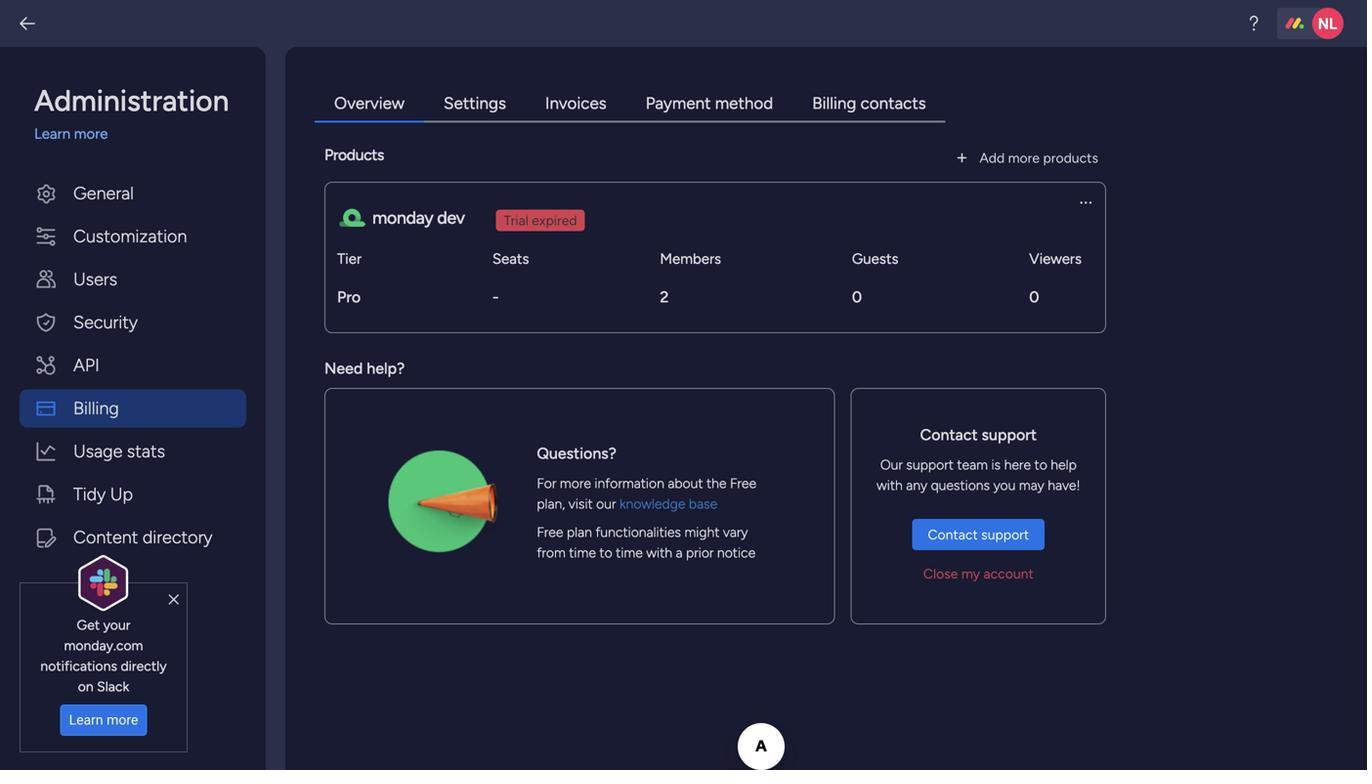 Task type: describe. For each thing, give the bounding box(es) containing it.
questions?
[[537, 444, 617, 463]]

more for learn more
[[107, 712, 138, 729]]

billing contacts link
[[793, 86, 946, 123]]

-
[[493, 288, 499, 307]]

learn more button
[[60, 705, 147, 736]]

tier
[[337, 250, 362, 268]]

may
[[1020, 477, 1045, 494]]

vary
[[723, 524, 748, 541]]

invoices link
[[526, 86, 626, 123]]

dapulse x slim image
[[169, 591, 179, 609]]

for
[[537, 475, 557, 492]]

seats
[[493, 250, 530, 268]]

menu image
[[1078, 195, 1094, 210]]

monday.com
[[64, 637, 143, 654]]

noah lott image
[[1313, 8, 1344, 39]]

api
[[73, 355, 100, 376]]

any
[[907, 477, 928, 494]]

billing for billing
[[73, 398, 119, 419]]

prior
[[686, 545, 714, 561]]

need
[[325, 359, 363, 378]]

our
[[881, 457, 903, 473]]

to inside free plan functionalities might vary from time to time with a prior notice
[[600, 545, 613, 561]]

add more products
[[980, 150, 1099, 166]]

add
[[980, 150, 1005, 166]]

members
[[660, 250, 722, 268]]

monday dev
[[373, 207, 465, 228]]

get
[[77, 617, 100, 633]]

a
[[676, 545, 683, 561]]

free inside for more information about the free plan, visit our
[[730, 475, 757, 492]]

team
[[958, 457, 988, 473]]

trial
[[504, 212, 529, 229]]

have!
[[1048, 477, 1081, 494]]

functionalities
[[596, 524, 681, 541]]

help?
[[367, 359, 405, 378]]

more inside administration learn more
[[74, 125, 108, 143]]

tidy up button
[[20, 476, 246, 514]]

close my account button
[[916, 558, 1042, 590]]

tidy up
[[73, 484, 133, 505]]

plan,
[[537, 496, 565, 512]]

general
[[73, 183, 134, 204]]

content directory
[[73, 527, 213, 548]]

from
[[537, 545, 566, 561]]

get your monday.com notifications directly on slack
[[41, 617, 167, 695]]

directly
[[121, 658, 167, 675]]

you
[[994, 477, 1016, 494]]

settings link
[[424, 86, 526, 123]]

for more information about the free plan, visit our
[[537, 475, 757, 512]]

contact inside button
[[928, 527, 978, 543]]

payment method
[[646, 93, 774, 113]]

0 for viewers
[[1030, 288, 1040, 307]]

general button
[[20, 175, 246, 213]]

questions
[[931, 477, 991, 494]]

free plan functionalities might vary from time to time with a prior notice
[[537, 524, 756, 561]]

more for for more information about the free plan, visit our
[[560, 475, 591, 492]]

learn inside button
[[69, 712, 103, 729]]

help image
[[1245, 14, 1264, 33]]

payment
[[646, 93, 711, 113]]

administration
[[34, 83, 229, 118]]

support inside "our support team is here to help with any questions you may have!"
[[907, 457, 954, 473]]

back to workspace image
[[18, 14, 37, 33]]

content directory button
[[20, 519, 246, 557]]

here
[[1005, 457, 1032, 473]]

notice
[[718, 545, 756, 561]]

pro
[[337, 288, 361, 307]]

administration learn more
[[34, 83, 229, 143]]

security
[[73, 312, 138, 333]]



Task type: vqa. For each thing, say whether or not it's contained in the screenshot.


Task type: locate. For each thing, give the bounding box(es) containing it.
1 horizontal spatial 0
[[1030, 288, 1040, 307]]

0 horizontal spatial 0
[[852, 288, 863, 307]]

usage
[[73, 441, 123, 462]]

0 vertical spatial learn
[[34, 125, 70, 143]]

contact support inside button
[[928, 527, 1030, 543]]

contact up team
[[921, 426, 978, 444]]

1 horizontal spatial to
[[1035, 457, 1048, 473]]

contact support
[[921, 426, 1037, 444], [928, 527, 1030, 543]]

with inside free plan functionalities might vary from time to time with a prior notice
[[647, 545, 673, 561]]

free up from
[[537, 524, 564, 541]]

billing contacts
[[813, 93, 927, 113]]

learn down administration
[[34, 125, 70, 143]]

0 horizontal spatial free
[[537, 524, 564, 541]]

more
[[74, 125, 108, 143], [1009, 150, 1040, 166], [560, 475, 591, 492], [107, 712, 138, 729]]

our
[[597, 496, 617, 512]]

contact support button
[[913, 519, 1045, 550]]

support up here
[[982, 426, 1037, 444]]

with inside "our support team is here to help with any questions you may have!"
[[877, 477, 903, 494]]

slack
[[97, 678, 129, 695]]

contact support up team
[[921, 426, 1037, 444]]

0 for guests
[[852, 288, 863, 307]]

billing button
[[20, 390, 246, 428]]

0
[[852, 288, 863, 307], [1030, 288, 1040, 307]]

1 vertical spatial learn
[[69, 712, 103, 729]]

overview
[[334, 93, 405, 113]]

products
[[325, 146, 384, 164]]

time down plan
[[569, 545, 596, 561]]

contact support up close my account
[[928, 527, 1030, 543]]

security button
[[20, 304, 246, 342]]

1 time from the left
[[569, 545, 596, 561]]

0 vertical spatial free
[[730, 475, 757, 492]]

tidy
[[73, 484, 106, 505]]

billing left the contacts
[[813, 93, 857, 113]]

billing up the "usage"
[[73, 398, 119, 419]]

time down functionalities
[[616, 545, 643, 561]]

more down administration
[[74, 125, 108, 143]]

billing for billing contacts
[[813, 93, 857, 113]]

1 vertical spatial support
[[907, 457, 954, 473]]

1 vertical spatial with
[[647, 545, 673, 561]]

2 0 from the left
[[1030, 288, 1040, 307]]

is
[[992, 457, 1001, 473]]

knowledge base link
[[620, 496, 718, 512]]

base
[[689, 496, 718, 512]]

learn more link
[[34, 123, 246, 145]]

1 vertical spatial billing
[[73, 398, 119, 419]]

about
[[668, 475, 704, 492]]

1 0 from the left
[[852, 288, 863, 307]]

more inside for more information about the free plan, visit our
[[560, 475, 591, 492]]

knowledge base
[[620, 496, 718, 512]]

super center image
[[388, 441, 521, 562]]

more right add
[[1009, 150, 1040, 166]]

customization
[[73, 226, 187, 247]]

viewers
[[1030, 250, 1082, 268]]

0 vertical spatial contact
[[921, 426, 978, 444]]

help
[[1051, 457, 1077, 473]]

payment method link
[[626, 86, 793, 123]]

visit
[[569, 496, 593, 512]]

more up visit
[[560, 475, 591, 492]]

0 vertical spatial billing
[[813, 93, 857, 113]]

need help?
[[325, 359, 405, 378]]

learn inside administration learn more
[[34, 125, 70, 143]]

learn down the "on"
[[69, 712, 103, 729]]

overview link
[[315, 86, 424, 123]]

0 down guests
[[852, 288, 863, 307]]

expired
[[532, 212, 577, 229]]

0 horizontal spatial to
[[600, 545, 613, 561]]

usage stats
[[73, 441, 165, 462]]

invoices
[[546, 93, 607, 113]]

directory
[[143, 527, 213, 548]]

0 down viewers
[[1030, 288, 1040, 307]]

0 horizontal spatial with
[[647, 545, 673, 561]]

0 horizontal spatial billing
[[73, 398, 119, 419]]

my
[[962, 566, 981, 582]]

2
[[660, 288, 669, 307]]

1 horizontal spatial time
[[616, 545, 643, 561]]

1 horizontal spatial billing
[[813, 93, 857, 113]]

2 time from the left
[[616, 545, 643, 561]]

the
[[707, 475, 727, 492]]

billing inside 'link'
[[813, 93, 857, 113]]

stats
[[127, 441, 165, 462]]

close my account
[[924, 566, 1034, 582]]

contact up close
[[928, 527, 978, 543]]

monday
[[373, 207, 434, 228]]

with left a
[[647, 545, 673, 561]]

customization button
[[20, 218, 246, 256]]

0 vertical spatial contact support
[[921, 426, 1037, 444]]

free right the
[[730, 475, 757, 492]]

products
[[1044, 150, 1099, 166]]

plan
[[567, 524, 592, 541]]

our support team is here to help with any questions you may have!
[[877, 457, 1081, 494]]

1 vertical spatial contact
[[928, 527, 978, 543]]

free
[[730, 475, 757, 492], [537, 524, 564, 541]]

learn more
[[69, 712, 138, 729]]

contacts
[[861, 93, 927, 113]]

users button
[[20, 261, 246, 299]]

method
[[715, 93, 774, 113]]

guests
[[852, 250, 899, 268]]

close
[[924, 566, 959, 582]]

content
[[73, 527, 138, 548]]

knowledge
[[620, 496, 686, 512]]

learn
[[34, 125, 70, 143], [69, 712, 103, 729]]

on
[[78, 678, 94, 695]]

usage stats button
[[20, 433, 246, 471]]

1 horizontal spatial free
[[730, 475, 757, 492]]

1 vertical spatial contact support
[[928, 527, 1030, 543]]

to
[[1035, 457, 1048, 473], [600, 545, 613, 561]]

support up account
[[982, 527, 1030, 543]]

1 vertical spatial to
[[600, 545, 613, 561]]

1 horizontal spatial with
[[877, 477, 903, 494]]

free inside free plan functionalities might vary from time to time with a prior notice
[[537, 524, 564, 541]]

more for add more products
[[1009, 150, 1040, 166]]

2 vertical spatial support
[[982, 527, 1030, 543]]

users
[[73, 269, 117, 290]]

your
[[103, 617, 130, 633]]

information
[[595, 475, 665, 492]]

contact
[[921, 426, 978, 444], [928, 527, 978, 543]]

billing inside button
[[73, 398, 119, 419]]

dev
[[437, 207, 465, 228]]

trial expired
[[504, 212, 577, 229]]

to down functionalities
[[600, 545, 613, 561]]

0 horizontal spatial time
[[569, 545, 596, 561]]

support up any
[[907, 457, 954, 473]]

to up may
[[1035, 457, 1048, 473]]

api button
[[20, 347, 246, 385]]

support inside the contact support button
[[982, 527, 1030, 543]]

0 vertical spatial to
[[1035, 457, 1048, 473]]

with down our
[[877, 477, 903, 494]]

to inside "our support team is here to help with any questions you may have!"
[[1035, 457, 1048, 473]]

0 vertical spatial support
[[982, 426, 1037, 444]]

settings
[[444, 93, 506, 113]]

account
[[984, 566, 1034, 582]]

notifications
[[41, 658, 117, 675]]

1 vertical spatial free
[[537, 524, 564, 541]]

0 vertical spatial with
[[877, 477, 903, 494]]

add more products button
[[945, 142, 1107, 174]]

with
[[877, 477, 903, 494], [647, 545, 673, 561]]

more down the "slack" at the left
[[107, 712, 138, 729]]



